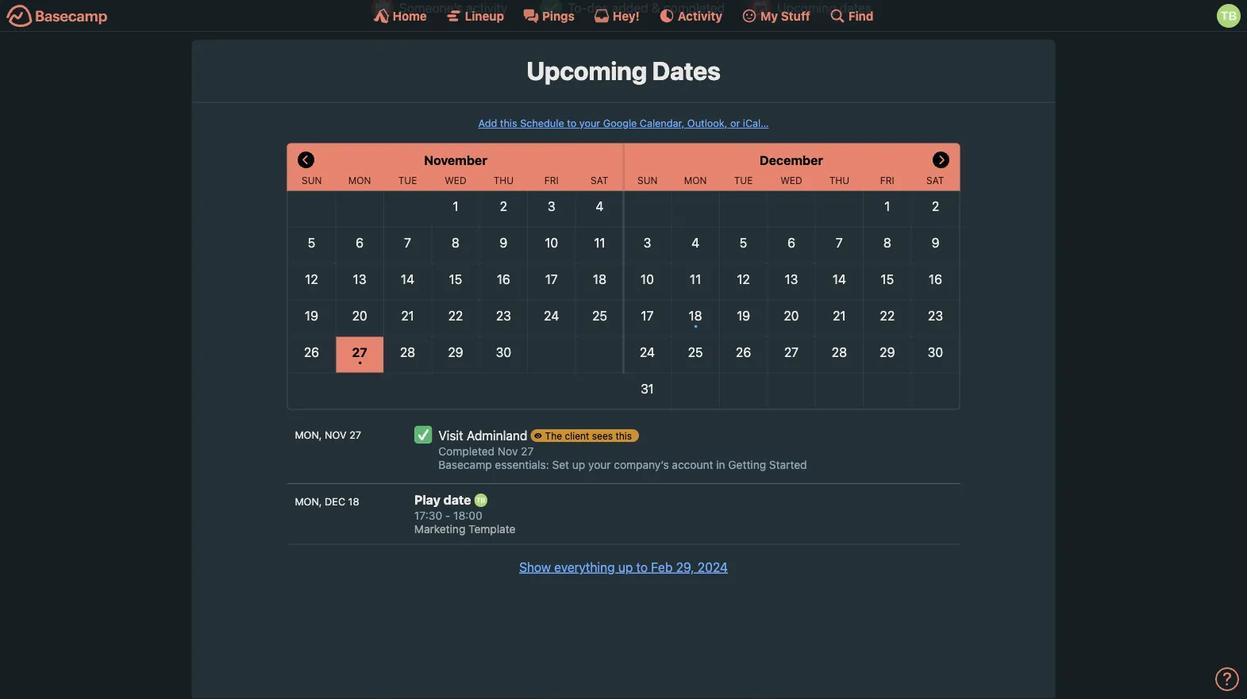 Task type: vqa. For each thing, say whether or not it's contained in the screenshot.
the bottom MOVING TO NEW OFFICE
no



Task type: locate. For each thing, give the bounding box(es) containing it.
mon, up mon, dec 18
[[295, 429, 322, 441]]

schedule image
[[750, 0, 772, 19]]

mon, dec 18
[[295, 496, 359, 508]]

up
[[572, 459, 585, 472], [618, 560, 633, 575]]

0 horizontal spatial wed
[[445, 175, 467, 186]]

to right schedule
[[567, 117, 577, 129]]

0 horizontal spatial mon
[[348, 175, 371, 186]]

0 horizontal spatial fri
[[545, 175, 559, 186]]

1 vertical spatial to
[[636, 560, 648, 575]]

your left google
[[580, 117, 600, 129]]

tim burton image
[[1217, 4, 1241, 28], [474, 494, 488, 507]]

0 vertical spatial to
[[567, 117, 577, 129]]

find
[[849, 9, 874, 23]]

0 vertical spatial •
[[694, 319, 698, 331]]

sun
[[302, 175, 322, 186], [638, 175, 658, 186]]

27
[[350, 429, 361, 441], [521, 445, 534, 458]]

visit
[[439, 428, 463, 443]]

0 horizontal spatial •
[[358, 356, 362, 368]]

27 up 'essentials:'
[[521, 445, 534, 458]]

2 mon, from the top
[[295, 496, 322, 508]]

0 vertical spatial nov
[[325, 429, 347, 441]]

completed
[[664, 0, 725, 15]]

&
[[652, 0, 661, 15]]

main element
[[0, 0, 1248, 32]]

2 wed from the left
[[781, 175, 803, 186]]

0 vertical spatial tim burton image
[[1217, 4, 1241, 28]]

1 horizontal spatial tim burton image
[[1217, 4, 1241, 28]]

marketing
[[414, 522, 466, 535]]

the client sees this completed nov 27 basecamp essentials: set up your company's account in getting started
[[439, 430, 807, 472]]

account
[[672, 459, 713, 472]]

someone's activity
[[399, 0, 508, 15]]

sat for december
[[927, 175, 945, 186]]

2 thu from the left
[[830, 175, 850, 186]]

the
[[545, 430, 562, 442]]

to inside button
[[636, 560, 648, 575]]

1 mon from the left
[[348, 175, 371, 186]]

wed down november
[[445, 175, 467, 186]]

dates
[[840, 0, 872, 15]]

this right 'sees'
[[616, 430, 632, 442]]

1 vertical spatial upcoming
[[527, 56, 647, 86]]

outlook,
[[688, 117, 728, 129]]

0 horizontal spatial up
[[572, 459, 585, 472]]

1 horizontal spatial wed
[[781, 175, 803, 186]]

person report image
[[372, 0, 394, 19]]

0 vertical spatial mon,
[[295, 429, 322, 441]]

mon, nov 27
[[295, 429, 361, 441]]

18:00
[[454, 509, 483, 522]]

nov down 'adminland'
[[498, 445, 518, 458]]

in
[[716, 459, 725, 472]]

1 vertical spatial 27
[[521, 445, 534, 458]]

1 wed from the left
[[445, 175, 467, 186]]

0 horizontal spatial sat
[[591, 175, 609, 186]]

1 sat from the left
[[591, 175, 609, 186]]

to-dos added & completed link
[[532, 0, 737, 25]]

0 horizontal spatial to
[[567, 117, 577, 129]]

0 horizontal spatial sun
[[302, 175, 322, 186]]

tue
[[398, 175, 417, 186], [734, 175, 753, 186]]

fri
[[545, 175, 559, 186], [881, 175, 895, 186]]

to for your
[[567, 117, 577, 129]]

nov
[[325, 429, 347, 441], [498, 445, 518, 458]]

1 horizontal spatial •
[[694, 319, 698, 331]]

2 mon from the left
[[684, 175, 707, 186]]

or
[[731, 117, 740, 129]]

add
[[478, 117, 497, 129]]

2024
[[698, 560, 728, 575]]

0 vertical spatial up
[[572, 459, 585, 472]]

lineup
[[465, 9, 504, 23]]

ical…
[[743, 117, 769, 129]]

1 horizontal spatial up
[[618, 560, 633, 575]]

pings button
[[523, 8, 575, 24]]

0 horizontal spatial upcoming
[[527, 56, 647, 86]]

0 horizontal spatial tim burton image
[[474, 494, 488, 507]]

stuff
[[781, 9, 811, 23]]

1 horizontal spatial sat
[[927, 175, 945, 186]]

upcoming dates link
[[742, 0, 884, 25]]

to left feb
[[636, 560, 648, 575]]

1 vertical spatial your
[[588, 459, 611, 472]]

upcoming for upcoming dates
[[527, 56, 647, 86]]

mon
[[348, 175, 371, 186], [684, 175, 707, 186]]

1 vertical spatial tim burton image
[[474, 494, 488, 507]]

upcoming
[[778, 0, 837, 15], [527, 56, 647, 86]]

switch accounts image
[[6, 4, 108, 29]]

wed
[[445, 175, 467, 186], [781, 175, 803, 186]]

0 vertical spatial this
[[500, 117, 517, 129]]

nov up dec
[[325, 429, 347, 441]]

1 horizontal spatial upcoming
[[778, 0, 837, 15]]

adminland
[[467, 428, 528, 443]]

someone's activity link
[[364, 0, 527, 25]]

17:30
[[414, 509, 442, 522]]

upcoming inside upcoming dates link
[[778, 0, 837, 15]]

your down 'sees'
[[588, 459, 611, 472]]

0 horizontal spatial tue
[[398, 175, 417, 186]]

activity
[[466, 0, 508, 15]]

0 vertical spatial 27
[[350, 429, 361, 441]]

1 horizontal spatial to
[[636, 560, 648, 575]]

1 vertical spatial mon,
[[295, 496, 322, 508]]

2 fri from the left
[[881, 175, 895, 186]]

1 horizontal spatial sun
[[638, 175, 658, 186]]

1 vertical spatial up
[[618, 560, 633, 575]]

mon,
[[295, 429, 322, 441], [295, 496, 322, 508]]

upcoming dates
[[778, 0, 872, 15]]

find button
[[830, 8, 874, 24]]

27 up 18
[[350, 429, 361, 441]]

1 fri from the left
[[545, 175, 559, 186]]

up left feb
[[618, 560, 633, 575]]

1 vertical spatial nov
[[498, 445, 518, 458]]

getting
[[728, 459, 766, 472]]

thu for december
[[830, 175, 850, 186]]

upcoming dates
[[527, 56, 721, 86]]

home link
[[374, 8, 427, 24]]

1 horizontal spatial tue
[[734, 175, 753, 186]]

•
[[694, 319, 698, 331], [358, 356, 362, 368]]

2 sat from the left
[[927, 175, 945, 186]]

1 mon, from the top
[[295, 429, 322, 441]]

1 vertical spatial this
[[616, 430, 632, 442]]

your
[[580, 117, 600, 129], [588, 459, 611, 472]]

0 horizontal spatial 27
[[350, 429, 361, 441]]

visit adminland
[[439, 428, 531, 443]]

tue for november
[[398, 175, 417, 186]]

up right "set"
[[572, 459, 585, 472]]

play date
[[414, 493, 474, 508]]

this inside the client sees this completed nov 27 basecamp essentials: set up your company's account in getting started
[[616, 430, 632, 442]]

1 horizontal spatial thu
[[830, 175, 850, 186]]

wed down december
[[781, 175, 803, 186]]

1 tue from the left
[[398, 175, 417, 186]]

mon, left dec
[[295, 496, 322, 508]]

1 sun from the left
[[302, 175, 322, 186]]

1 horizontal spatial 27
[[521, 445, 534, 458]]

1 horizontal spatial mon
[[684, 175, 707, 186]]

completed
[[439, 445, 495, 458]]

0 vertical spatial upcoming
[[778, 0, 837, 15]]

2 tue from the left
[[734, 175, 753, 186]]

add this schedule to your google calendar, outlook, or ical…
[[478, 117, 769, 129]]

dos
[[587, 0, 609, 15]]

to
[[567, 117, 577, 129], [636, 560, 648, 575]]

mon for november
[[348, 175, 371, 186]]

27 inside the client sees this completed nov 27 basecamp essentials: set up your company's account in getting started
[[521, 445, 534, 458]]

1 horizontal spatial this
[[616, 430, 632, 442]]

0 vertical spatial your
[[580, 117, 600, 129]]

sat
[[591, 175, 609, 186], [927, 175, 945, 186]]

1 horizontal spatial fri
[[881, 175, 895, 186]]

1 thu from the left
[[494, 175, 514, 186]]

this right add
[[500, 117, 517, 129]]

schedule
[[520, 117, 564, 129]]

thu
[[494, 175, 514, 186], [830, 175, 850, 186]]

this
[[500, 117, 517, 129], [616, 430, 632, 442]]

essentials:
[[495, 459, 549, 472]]

my
[[761, 9, 778, 23]]

2 sun from the left
[[638, 175, 658, 186]]

someone's
[[399, 0, 463, 15]]

1 horizontal spatial nov
[[498, 445, 518, 458]]

0 horizontal spatial thu
[[494, 175, 514, 186]]

my stuff
[[761, 9, 811, 23]]



Task type: describe. For each thing, give the bounding box(es) containing it.
nov inside the client sees this completed nov 27 basecamp essentials: set up your company's account in getting started
[[498, 445, 518, 458]]

up inside button
[[618, 560, 633, 575]]

tim burton image inside the main 'element'
[[1217, 4, 1241, 28]]

wed for november
[[445, 175, 467, 186]]

dec
[[325, 496, 345, 508]]

pings
[[542, 9, 575, 23]]

wed for december
[[781, 175, 803, 186]]

18
[[348, 496, 359, 508]]

added
[[612, 0, 648, 15]]

lineup link
[[446, 8, 504, 24]]

play
[[414, 493, 441, 508]]

dates
[[652, 56, 721, 86]]

to for feb
[[636, 560, 648, 575]]

mon for december
[[684, 175, 707, 186]]

calendar,
[[640, 117, 685, 129]]

show
[[519, 560, 551, 575]]

show        everything      up to        feb 29, 2024 button
[[519, 558, 728, 577]]

my stuff button
[[742, 8, 811, 24]]

mon, for mon, dec 18
[[295, 496, 322, 508]]

date
[[444, 493, 471, 508]]

november
[[424, 153, 488, 168]]

your inside the client sees this completed nov 27 basecamp essentials: set up your company's account in getting started
[[588, 459, 611, 472]]

sun for december
[[638, 175, 658, 186]]

feb
[[651, 560, 673, 575]]

everything
[[554, 560, 615, 575]]

fri for december
[[881, 175, 895, 186]]

hey!
[[613, 9, 640, 23]]

add this schedule to your google calendar, outlook, or ical… link
[[478, 117, 769, 129]]

set
[[552, 459, 569, 472]]

sat for november
[[591, 175, 609, 186]]

to-dos added & completed
[[568, 0, 725, 15]]

tue for december
[[734, 175, 753, 186]]

0 horizontal spatial nov
[[325, 429, 347, 441]]

upcoming for upcoming dates
[[778, 0, 837, 15]]

home
[[393, 9, 427, 23]]

google
[[603, 117, 637, 129]]

-
[[445, 509, 451, 522]]

basecamp
[[439, 459, 492, 472]]

up inside the client sees this completed nov 27 basecamp essentials: set up your company's account in getting started
[[572, 459, 585, 472]]

hey! button
[[594, 8, 640, 24]]

mon, for mon, nov 27
[[295, 429, 322, 441]]

started
[[769, 459, 807, 472]]

thu for november
[[494, 175, 514, 186]]

template
[[469, 522, 516, 535]]

0 horizontal spatial this
[[500, 117, 517, 129]]

1 vertical spatial •
[[358, 356, 362, 368]]

december
[[760, 153, 823, 168]]

activity link
[[659, 8, 723, 24]]

to-
[[568, 0, 587, 15]]

show        everything      up to        feb 29, 2024
[[519, 560, 728, 575]]

todo image
[[540, 0, 562, 19]]

sun for november
[[302, 175, 322, 186]]

sees
[[592, 430, 613, 442]]

activity
[[678, 9, 723, 23]]

17:30     -     18:00 marketing template
[[414, 509, 516, 535]]

29,
[[676, 560, 694, 575]]

fri for november
[[545, 175, 559, 186]]

client
[[565, 430, 590, 442]]

company's
[[614, 459, 669, 472]]



